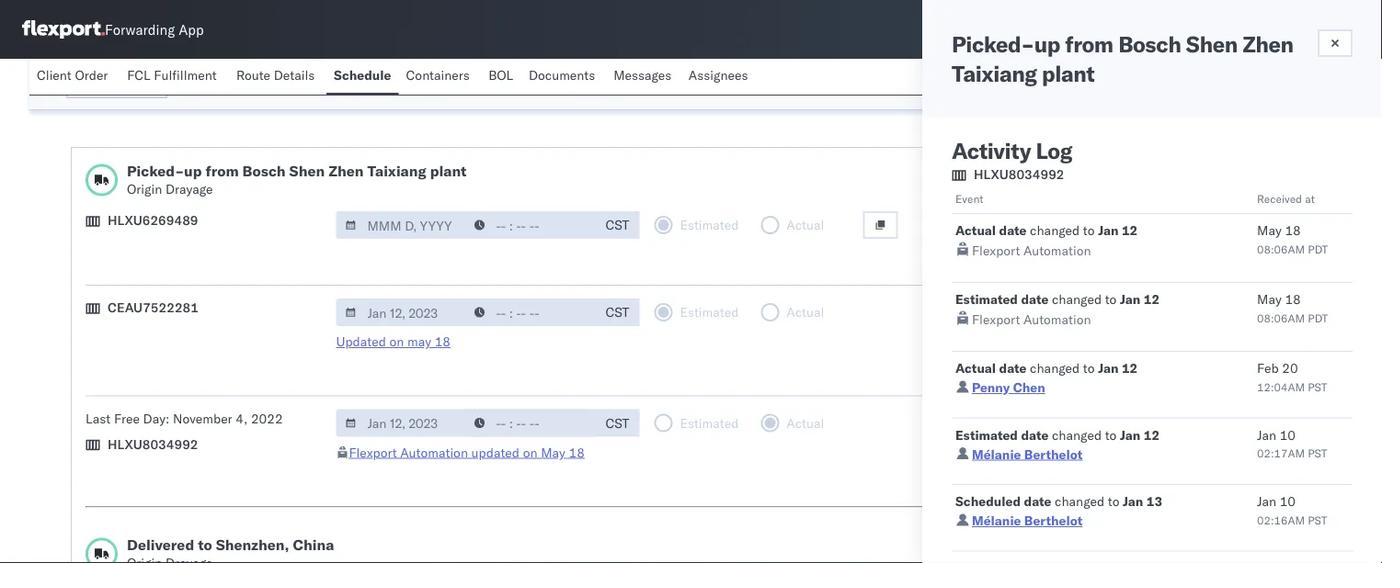 Task type: describe. For each thing, give the bounding box(es) containing it.
flexport automation for estimated
[[972, 312, 1092, 328]]

hlxu6269489
[[108, 213, 198, 229]]

from for picked-up from bosch shen zhen taixiang plant
[[1066, 30, 1114, 58]]

flexport automation updated on may 18
[[349, 445, 585, 461]]

changed for estimated's the mélanie berthelot "button"
[[1052, 427, 1102, 443]]

date up chen
[[1022, 292, 1049, 308]]

forwarding app link
[[22, 20, 204, 39]]

schedule button
[[327, 59, 399, 95]]

messages
[[614, 67, 672, 83]]

order
[[75, 67, 108, 83]]

details
[[274, 67, 315, 83]]

route details button
[[229, 59, 327, 95]]

updated
[[336, 334, 386, 351]]

november
[[173, 411, 232, 427]]

hlxu8034992 for free
[[108, 437, 198, 453]]

schedule inside schedule button
[[334, 67, 391, 83]]

last free day: november 4, 2022
[[86, 411, 283, 427]]

date down chen
[[1022, 427, 1049, 443]]

cst for mmm d, yyyy text field
[[606, 416, 630, 432]]

updated on may 18 button
[[336, 334, 451, 351]]

day:
[[143, 411, 170, 427]]

from for picked-up from bosch shen zhen taixiang plant origin drayage
[[206, 162, 239, 181]]

10 for jan 12
[[1280, 427, 1296, 443]]

bosch for picked-up from bosch shen zhen taixiang plant
[[1119, 30, 1182, 58]]

at
[[1306, 192, 1316, 206]]

pdt for estimated date changed to jan 12
[[1309, 311, 1329, 325]]

2 vertical spatial automation
[[401, 445, 468, 461]]

picked-up from bosch shen zhen taixiang plant origin drayage
[[127, 162, 467, 198]]

may 18 08:06am pdt for estimated date changed to jan 12
[[1258, 292, 1329, 325]]

mélanie for scheduled
[[972, 513, 1022, 529]]

actual for feb 20
[[956, 361, 997, 377]]

20
[[1283, 361, 1299, 377]]

2022
[[251, 411, 283, 427]]

-- : -- -- text field
[[465, 410, 596, 438]]

plant for picked-up from bosch shen zhen taixiang plant
[[1042, 60, 1095, 87]]

18 down -- : -- -- text field
[[569, 445, 585, 461]]

date right scheduled
[[1024, 494, 1052, 510]]

fcl fulfillment button
[[120, 59, 229, 95]]

ceau7522281
[[108, 300, 199, 316]]

02:17am
[[1258, 447, 1306, 461]]

18 right may
[[435, 334, 451, 351]]

penny chen
[[972, 380, 1046, 396]]

zhen for picked-up from bosch shen zhen taixiang plant
[[1243, 30, 1294, 58]]

08:06am for estimated date changed to jan 12
[[1258, 311, 1306, 325]]

lock
[[959, 71, 987, 87]]

02:16am
[[1258, 514, 1306, 528]]

MMM D, YYYY text field
[[336, 410, 467, 438]]

received at
[[1258, 192, 1316, 206]]

client
[[37, 67, 72, 83]]

containers button
[[399, 59, 481, 95]]

flexport for actual
[[972, 243, 1021, 259]]

shenzhen,
[[216, 537, 289, 555]]

assignees
[[689, 67, 748, 83]]

taixiang for picked-up from bosch shen zhen taixiang plant
[[952, 60, 1037, 87]]

scheduled
[[956, 494, 1021, 510]]

drayage
[[166, 182, 213, 198]]

picked-up from bosch shen zhen taixiang plant
[[952, 30, 1294, 87]]

client order button
[[29, 59, 120, 95]]

log
[[1036, 137, 1073, 165]]

feb 20 12:04am pst
[[1258, 361, 1328, 394]]

-- : -- -- text field for first mmm d, yyyy text box from the bottom of the page
[[465, 299, 596, 327]]

shen for picked-up from bosch shen zhen taixiang plant
[[1187, 30, 1238, 58]]

Search Shipments (/) text field
[[1030, 16, 1208, 43]]

flexport for estimated
[[972, 312, 1021, 328]]

may for estimated date changed to jan 12
[[1258, 292, 1282, 308]]

china
[[293, 537, 334, 555]]

12:04am
[[1258, 380, 1306, 394]]

1 mmm d, yyyy text field from the top
[[336, 212, 467, 240]]

received
[[1258, 192, 1303, 206]]

flexport. image
[[22, 20, 105, 39]]

08:06am for actual date changed to jan 12
[[1258, 242, 1306, 256]]

origin
[[127, 182, 162, 198]]

cst for 2nd mmm d, yyyy text box from the bottom
[[606, 218, 630, 234]]

jan 10 02:17am pst
[[1258, 427, 1328, 461]]

plant for picked-up from bosch shen zhen taixiang plant origin drayage
[[430, 162, 467, 181]]

container
[[79, 77, 137, 93]]

fcl
[[127, 67, 151, 83]]

may
[[408, 334, 432, 351]]

may 18 08:06am pdt for actual date changed to jan 12
[[1258, 223, 1329, 256]]



Task type: locate. For each thing, give the bounding box(es) containing it.
flexport automation
[[972, 243, 1092, 259], [972, 312, 1092, 328]]

up
[[1035, 30, 1061, 58], [184, 162, 202, 181]]

pdt up feb 20 12:04am pst
[[1309, 311, 1329, 325]]

0 horizontal spatial schedule
[[334, 67, 391, 83]]

08:06am up 20
[[1258, 311, 1306, 325]]

-- : -- -- text field for 2nd mmm d, yyyy text box from the bottom
[[465, 212, 596, 240]]

free
[[114, 411, 140, 427]]

1 vertical spatial actual date changed to jan 12
[[956, 361, 1138, 377]]

berthelot
[[1025, 447, 1083, 463], [1025, 513, 1083, 529]]

2 cst from the top
[[606, 305, 630, 321]]

jan inside the jan 10 02:17am pst
[[1258, 427, 1277, 443]]

1 vertical spatial taixiang
[[367, 162, 427, 181]]

estimated for jan 10
[[956, 427, 1018, 443]]

1 horizontal spatial zhen
[[1243, 30, 1294, 58]]

1 horizontal spatial on
[[523, 445, 538, 461]]

0 horizontal spatial picked-
[[127, 162, 184, 181]]

picked- inside picked-up from bosch shen zhen taixiang plant origin drayage
[[127, 162, 184, 181]]

picked- inside picked-up from bosch shen zhen taixiang plant
[[952, 30, 1035, 58]]

may 18 08:06am pdt up 20
[[1258, 292, 1329, 325]]

0 vertical spatial pdt
[[1309, 242, 1329, 256]]

2 vertical spatial cst
[[606, 416, 630, 432]]

0 horizontal spatial on
[[390, 334, 404, 351]]

up for picked-up from bosch shen zhen taixiang plant
[[1035, 30, 1061, 58]]

0 vertical spatial mélanie
[[972, 447, 1022, 463]]

1 vertical spatial from
[[206, 162, 239, 181]]

13
[[1147, 494, 1163, 510]]

0 horizontal spatial plant
[[430, 162, 467, 181]]

2 berthelot from the top
[[1025, 513, 1083, 529]]

1 horizontal spatial shen
[[1187, 30, 1238, 58]]

up up 'lock schedule'
[[1035, 30, 1061, 58]]

2 may 18 08:06am pdt from the top
[[1258, 292, 1329, 325]]

0 vertical spatial 08:06am
[[1258, 242, 1306, 256]]

2 pdt from the top
[[1309, 311, 1329, 325]]

1 horizontal spatial schedule
[[990, 71, 1045, 87]]

assignees button
[[682, 59, 759, 95]]

flexport up 'penny'
[[972, 312, 1021, 328]]

estimated date changed to jan 12
[[956, 292, 1160, 308], [956, 427, 1160, 443]]

up for picked-up from bosch shen zhen taixiang plant origin drayage
[[184, 162, 202, 181]]

1 vertical spatial estimated
[[956, 427, 1018, 443]]

on down -- : -- -- text field
[[523, 445, 538, 461]]

mélanie for estimated
[[972, 447, 1022, 463]]

1 vertical spatial flexport automation
[[972, 312, 1092, 328]]

changed for the mélanie berthelot "button" corresponding to scheduled
[[1055, 494, 1105, 510]]

2 mélanie berthelot button from the top
[[972, 513, 1083, 529]]

up inside picked-up from bosch shen zhen taixiang plant
[[1035, 30, 1061, 58]]

mélanie berthelot button up scheduled date changed to jan 13
[[972, 447, 1083, 463]]

1 berthelot from the top
[[1025, 447, 1083, 463]]

1 actual from the top
[[956, 223, 997, 239]]

1 vertical spatial mélanie berthelot button
[[972, 513, 1083, 529]]

2 estimated from the top
[[956, 427, 1018, 443]]

estimated down 'penny'
[[956, 427, 1018, 443]]

0 vertical spatial flexport
[[972, 243, 1021, 259]]

10 inside jan 10 02:16am pst
[[1280, 494, 1296, 510]]

0 vertical spatial on
[[390, 334, 404, 351]]

jan 10 02:16am pst
[[1258, 494, 1328, 528]]

route
[[236, 67, 271, 83]]

0 horizontal spatial bosch
[[243, 162, 286, 181]]

fcl fulfillment
[[127, 67, 217, 83]]

estimated up 'penny'
[[956, 292, 1018, 308]]

1 flexport automation from the top
[[972, 243, 1092, 259]]

date
[[1000, 223, 1027, 239], [1022, 292, 1049, 308], [1000, 361, 1027, 377], [1022, 427, 1049, 443], [1024, 494, 1052, 510]]

may down received
[[1258, 223, 1282, 239]]

2 mmm d, yyyy text field from the top
[[336, 299, 467, 327]]

actual for may 18
[[956, 223, 997, 239]]

automation for estimated
[[1024, 312, 1092, 328]]

pdt down at
[[1309, 242, 1329, 256]]

0 vertical spatial hlxu8034992
[[974, 167, 1065, 183]]

last
[[86, 411, 111, 427]]

actual date changed to jan 12 up chen
[[956, 361, 1138, 377]]

plant inside picked-up from bosch shen zhen taixiang plant
[[1042, 60, 1095, 87]]

1 mélanie berthelot from the top
[[972, 447, 1083, 463]]

0 vertical spatial -- : -- -- text field
[[465, 212, 596, 240]]

0 vertical spatial from
[[1066, 30, 1114, 58]]

actual
[[956, 223, 997, 239], [956, 361, 997, 377]]

may 18 08:06am pdt down received at
[[1258, 223, 1329, 256]]

2 mélanie from the top
[[972, 513, 1022, 529]]

actual up 'penny'
[[956, 361, 997, 377]]

container button
[[66, 71, 168, 99]]

1 -- : -- -- text field from the top
[[465, 212, 596, 240]]

flexport down mmm d, yyyy text field
[[349, 445, 397, 461]]

documents button
[[522, 59, 606, 95]]

0 horizontal spatial up
[[184, 162, 202, 181]]

picked-
[[952, 30, 1035, 58], [127, 162, 184, 181]]

18 down received at
[[1286, 223, 1302, 239]]

berthelot for scheduled
[[1025, 513, 1083, 529]]

may up feb
[[1258, 292, 1282, 308]]

1 actual date changed to jan 12 from the top
[[956, 223, 1138, 239]]

zhen
[[1243, 30, 1294, 58], [329, 162, 364, 181]]

10 inside the jan 10 02:17am pst
[[1280, 427, 1296, 443]]

activity log
[[952, 137, 1073, 165]]

2 estimated date changed to jan 12 from the top
[[956, 427, 1160, 443]]

fulfillment
[[154, 67, 217, 83]]

0 horizontal spatial shen
[[289, 162, 325, 181]]

1 horizontal spatial from
[[1066, 30, 1114, 58]]

picked- up 'lock schedule'
[[952, 30, 1035, 58]]

0 horizontal spatial zhen
[[329, 162, 364, 181]]

jan
[[1099, 223, 1119, 239], [1121, 292, 1141, 308], [1099, 361, 1119, 377], [1121, 427, 1141, 443], [1258, 427, 1277, 443], [1123, 494, 1144, 510], [1258, 494, 1277, 510]]

2 vertical spatial pst
[[1309, 514, 1328, 528]]

date up penny chen
[[1000, 361, 1027, 377]]

0 vertical spatial estimated
[[956, 292, 1018, 308]]

0 vertical spatial taixiang
[[952, 60, 1037, 87]]

containers
[[406, 67, 470, 83]]

forwarding
[[105, 21, 175, 38]]

0 vertical spatial shen
[[1187, 30, 1238, 58]]

MMM D, YYYY text field
[[336, 212, 467, 240], [336, 299, 467, 327]]

08:06am
[[1258, 242, 1306, 256], [1258, 311, 1306, 325]]

berthelot for estimated
[[1025, 447, 1083, 463]]

actual date changed to jan 12 for may
[[956, 223, 1138, 239]]

shen
[[1187, 30, 1238, 58], [289, 162, 325, 181]]

0 vertical spatial cst
[[606, 218, 630, 234]]

route details
[[236, 67, 315, 83]]

0 vertical spatial picked-
[[952, 30, 1035, 58]]

pst
[[1309, 380, 1328, 394], [1309, 447, 1328, 461], [1309, 514, 1328, 528]]

1 pst from the top
[[1309, 380, 1328, 394]]

estimated date changed to jan 12 for may
[[956, 292, 1160, 308]]

1 vertical spatial -- : -- -- text field
[[465, 299, 596, 327]]

flexport
[[972, 243, 1021, 259], [972, 312, 1021, 328], [349, 445, 397, 461]]

1 vertical spatial actual
[[956, 361, 997, 377]]

bosch inside picked-up from bosch shen zhen taixiang plant origin drayage
[[243, 162, 286, 181]]

1 mélanie from the top
[[972, 447, 1022, 463]]

0 vertical spatial estimated date changed to jan 12
[[956, 292, 1160, 308]]

flexport automation updated on may 18 button
[[349, 445, 585, 461]]

bol
[[489, 67, 514, 83]]

10
[[1280, 427, 1296, 443], [1280, 494, 1296, 510]]

1 horizontal spatial bosch
[[1119, 30, 1182, 58]]

on left may
[[390, 334, 404, 351]]

feb
[[1258, 361, 1280, 377]]

bosch
[[1119, 30, 1182, 58], [243, 162, 286, 181]]

flexport down event
[[972, 243, 1021, 259]]

0 vertical spatial flexport automation
[[972, 243, 1092, 259]]

flexport automation for actual
[[972, 243, 1092, 259]]

2 actual date changed to jan 12 from the top
[[956, 361, 1138, 377]]

lock schedule
[[959, 71, 1045, 87]]

actual down event
[[956, 223, 997, 239]]

may 18 08:06am pdt
[[1258, 223, 1329, 256], [1258, 292, 1329, 325]]

1 may 18 08:06am pdt from the top
[[1258, 223, 1329, 256]]

updated on may 18
[[336, 334, 451, 351]]

scheduled date changed to jan 13
[[956, 494, 1163, 510]]

2 pst from the top
[[1309, 447, 1328, 461]]

plant inside picked-up from bosch shen zhen taixiang plant origin drayage
[[430, 162, 467, 181]]

-- : -- -- text field
[[465, 212, 596, 240], [465, 299, 596, 327]]

estimated for may 18
[[956, 292, 1018, 308]]

app
[[179, 21, 204, 38]]

0 horizontal spatial hlxu8034992
[[108, 437, 198, 453]]

1 vertical spatial mélanie
[[972, 513, 1022, 529]]

10 up 02:16am
[[1280, 494, 1296, 510]]

1 horizontal spatial hlxu8034992
[[974, 167, 1065, 183]]

from inside picked-up from bosch shen zhen taixiang plant origin drayage
[[206, 162, 239, 181]]

1 vertical spatial cst
[[606, 305, 630, 321]]

pst for scheduled date changed to jan 13
[[1309, 514, 1328, 528]]

forwarding app
[[105, 21, 204, 38]]

1 horizontal spatial taixiang
[[952, 60, 1037, 87]]

date down activity log
[[1000, 223, 1027, 239]]

schedule right details
[[334, 67, 391, 83]]

2 flexport automation from the top
[[972, 312, 1092, 328]]

2 -- : -- -- text field from the top
[[465, 299, 596, 327]]

1 vertical spatial 10
[[1280, 494, 1296, 510]]

event
[[956, 192, 984, 206]]

2 mélanie berthelot from the top
[[972, 513, 1083, 529]]

penny
[[972, 380, 1010, 396]]

activity
[[952, 137, 1031, 165]]

pdt
[[1309, 242, 1329, 256], [1309, 311, 1329, 325]]

mélanie
[[972, 447, 1022, 463], [972, 513, 1022, 529]]

documents
[[529, 67, 595, 83]]

0 vertical spatial pst
[[1309, 380, 1328, 394]]

mélanie berthelot for estimated
[[972, 447, 1083, 463]]

up inside picked-up from bosch shen zhen taixiang plant origin drayage
[[184, 162, 202, 181]]

mélanie up scheduled
[[972, 447, 1022, 463]]

1 vertical spatial mmm d, yyyy text field
[[336, 299, 467, 327]]

zhen inside picked-up from bosch shen zhen taixiang plant origin drayage
[[329, 162, 364, 181]]

1 vertical spatial up
[[184, 162, 202, 181]]

1 vertical spatial picked-
[[127, 162, 184, 181]]

zhen for picked-up from bosch shen zhen taixiang plant origin drayage
[[329, 162, 364, 181]]

0 vertical spatial mmm d, yyyy text field
[[336, 212, 467, 240]]

1 estimated date changed to jan 12 from the top
[[956, 292, 1160, 308]]

changed
[[1031, 223, 1080, 239], [1052, 292, 1102, 308], [1031, 361, 1080, 377], [1052, 427, 1102, 443], [1055, 494, 1105, 510]]

1 vertical spatial hlxu8034992
[[108, 437, 198, 453]]

automation for actual
[[1024, 243, 1092, 259]]

18 up 20
[[1286, 292, 1302, 308]]

delivered to shenzhen, china
[[127, 537, 334, 555]]

flexport automation down event
[[972, 243, 1092, 259]]

up up drayage
[[184, 162, 202, 181]]

2 vertical spatial may
[[541, 445, 566, 461]]

1 estimated from the top
[[956, 292, 1018, 308]]

bosch inside picked-up from bosch shen zhen taixiang plant
[[1119, 30, 1182, 58]]

1 vertical spatial berthelot
[[1025, 513, 1083, 529]]

1 vertical spatial plant
[[430, 162, 467, 181]]

client order
[[37, 67, 108, 83]]

1 vertical spatial mélanie berthelot
[[972, 513, 1083, 529]]

3 cst from the top
[[606, 416, 630, 432]]

1 vertical spatial may 18 08:06am pdt
[[1258, 292, 1329, 325]]

1 mélanie berthelot button from the top
[[972, 447, 1083, 463]]

shen for picked-up from bosch shen zhen taixiang plant origin drayage
[[289, 162, 325, 181]]

08:06am down received
[[1258, 242, 1306, 256]]

picked- for picked-up from bosch shen zhen taixiang plant origin drayage
[[127, 162, 184, 181]]

pst right 02:16am
[[1309, 514, 1328, 528]]

0 vertical spatial actual date changed to jan 12
[[956, 223, 1138, 239]]

0 vertical spatial mélanie berthelot
[[972, 447, 1083, 463]]

hlxu8034992 down day:
[[108, 437, 198, 453]]

mélanie down scheduled
[[972, 513, 1022, 529]]

berthelot up scheduled date changed to jan 13
[[1025, 447, 1083, 463]]

mélanie berthelot button for scheduled
[[972, 513, 1083, 529]]

1 vertical spatial automation
[[1024, 312, 1092, 328]]

delivered
[[127, 537, 194, 555]]

taixiang inside picked-up from bosch shen zhen taixiang plant
[[952, 60, 1037, 87]]

mélanie berthelot up scheduled date changed to jan 13
[[972, 447, 1083, 463]]

taixiang for picked-up from bosch shen zhen taixiang plant origin drayage
[[367, 162, 427, 181]]

jan inside jan 10 02:16am pst
[[1258, 494, 1277, 510]]

pst right 12:04am
[[1309, 380, 1328, 394]]

mélanie berthelot
[[972, 447, 1083, 463], [972, 513, 1083, 529]]

hlxu8034992 down activity log
[[974, 167, 1065, 183]]

zhen inside picked-up from bosch shen zhen taixiang plant
[[1243, 30, 1294, 58]]

18
[[1286, 223, 1302, 239], [1286, 292, 1302, 308], [435, 334, 451, 351], [569, 445, 585, 461]]

1 horizontal spatial plant
[[1042, 60, 1095, 87]]

flexport automation up chen
[[972, 312, 1092, 328]]

10 for jan 13
[[1280, 494, 1296, 510]]

plant
[[1042, 60, 1095, 87], [430, 162, 467, 181]]

2 08:06am from the top
[[1258, 311, 1306, 325]]

0 vertical spatial berthelot
[[1025, 447, 1083, 463]]

None checkbox
[[1056, 76, 1081, 83]]

may down -- : -- -- text field
[[541, 445, 566, 461]]

1 vertical spatial shen
[[289, 162, 325, 181]]

picked- up origin
[[127, 162, 184, 181]]

mélanie berthelot button
[[972, 447, 1083, 463], [972, 513, 1083, 529]]

changed for penny chen button
[[1031, 361, 1080, 377]]

12
[[1122, 223, 1138, 239], [1144, 292, 1160, 308], [1122, 361, 1138, 377], [1144, 427, 1160, 443]]

1 cst from the top
[[606, 218, 630, 234]]

2 vertical spatial flexport
[[349, 445, 397, 461]]

1 10 from the top
[[1280, 427, 1296, 443]]

picked- for picked-up from bosch shen zhen taixiang plant
[[952, 30, 1035, 58]]

0 vertical spatial plant
[[1042, 60, 1095, 87]]

0 vertical spatial zhen
[[1243, 30, 1294, 58]]

1 vertical spatial estimated date changed to jan 12
[[956, 427, 1160, 443]]

2 10 from the top
[[1280, 494, 1296, 510]]

chen
[[1014, 380, 1046, 396]]

1 vertical spatial 08:06am
[[1258, 311, 1306, 325]]

actual date changed to jan 12 for feb
[[956, 361, 1138, 377]]

penny chen button
[[972, 380, 1046, 396]]

1 vertical spatial may
[[1258, 292, 1282, 308]]

bol button
[[481, 59, 522, 95]]

updated
[[472, 445, 520, 461]]

0 vertical spatial actual
[[956, 223, 997, 239]]

messages button
[[606, 59, 682, 95]]

0 vertical spatial may 18 08:06am pdt
[[1258, 223, 1329, 256]]

shen inside picked-up from bosch shen zhen taixiang plant
[[1187, 30, 1238, 58]]

cst for first mmm d, yyyy text box from the bottom of the page
[[606, 305, 630, 321]]

bosch for picked-up from bosch shen zhen taixiang plant origin drayage
[[243, 162, 286, 181]]

1 horizontal spatial up
[[1035, 30, 1061, 58]]

hlxu8034992 for log
[[974, 167, 1065, 183]]

3 pst from the top
[[1309, 514, 1328, 528]]

may for actual date changed to jan 12
[[1258, 223, 1282, 239]]

hlxu8034992
[[974, 167, 1065, 183], [108, 437, 198, 453]]

1 pdt from the top
[[1309, 242, 1329, 256]]

0 horizontal spatial from
[[206, 162, 239, 181]]

1 vertical spatial pdt
[[1309, 311, 1329, 325]]

from inside picked-up from bosch shen zhen taixiang plant
[[1066, 30, 1114, 58]]

actual date changed to jan 12 down log
[[956, 223, 1138, 239]]

may
[[1258, 223, 1282, 239], [1258, 292, 1282, 308], [541, 445, 566, 461]]

actual date changed to jan 12
[[956, 223, 1138, 239], [956, 361, 1138, 377]]

taixiang inside picked-up from bosch shen zhen taixiang plant origin drayage
[[367, 162, 427, 181]]

0 vertical spatial 10
[[1280, 427, 1296, 443]]

on
[[390, 334, 404, 351], [523, 445, 538, 461]]

0 vertical spatial may
[[1258, 223, 1282, 239]]

2 actual from the top
[[956, 361, 997, 377]]

estimated date changed to jan 12 for jan
[[956, 427, 1160, 443]]

pst right 02:17am
[[1309, 447, 1328, 461]]

shen inside picked-up from bosch shen zhen taixiang plant origin drayage
[[289, 162, 325, 181]]

mélanie berthelot for scheduled
[[972, 513, 1083, 529]]

10 up 02:17am
[[1280, 427, 1296, 443]]

pst for actual date changed to jan 12
[[1309, 380, 1328, 394]]

0 vertical spatial mélanie berthelot button
[[972, 447, 1083, 463]]

1 vertical spatial pst
[[1309, 447, 1328, 461]]

pst for estimated date changed to jan 12
[[1309, 447, 1328, 461]]

pst inside the jan 10 02:17am pst
[[1309, 447, 1328, 461]]

schedule
[[334, 67, 391, 83], [990, 71, 1045, 87]]

0 vertical spatial up
[[1035, 30, 1061, 58]]

1 vertical spatial zhen
[[329, 162, 364, 181]]

mélanie berthelot down scheduled date changed to jan 13
[[972, 513, 1083, 529]]

0 vertical spatial automation
[[1024, 243, 1092, 259]]

4,
[[236, 411, 248, 427]]

mélanie berthelot button for estimated
[[972, 447, 1083, 463]]

1 vertical spatial flexport
[[972, 312, 1021, 328]]

pdt for actual date changed to jan 12
[[1309, 242, 1329, 256]]

berthelot down scheduled date changed to jan 13
[[1025, 513, 1083, 529]]

1 vertical spatial bosch
[[243, 162, 286, 181]]

0 vertical spatial bosch
[[1119, 30, 1182, 58]]

mélanie berthelot button down scheduled date changed to jan 13
[[972, 513, 1083, 529]]

pst inside feb 20 12:04am pst
[[1309, 380, 1328, 394]]

0 horizontal spatial taixiang
[[367, 162, 427, 181]]

1 vertical spatial on
[[523, 445, 538, 461]]

cst
[[606, 218, 630, 234], [606, 305, 630, 321], [606, 416, 630, 432]]

1 08:06am from the top
[[1258, 242, 1306, 256]]

1 horizontal spatial picked-
[[952, 30, 1035, 58]]

automation
[[1024, 243, 1092, 259], [1024, 312, 1092, 328], [401, 445, 468, 461]]

schedule right lock at top right
[[990, 71, 1045, 87]]

pst inside jan 10 02:16am pst
[[1309, 514, 1328, 528]]



Task type: vqa. For each thing, say whether or not it's contained in the screenshot.
Drayage
yes



